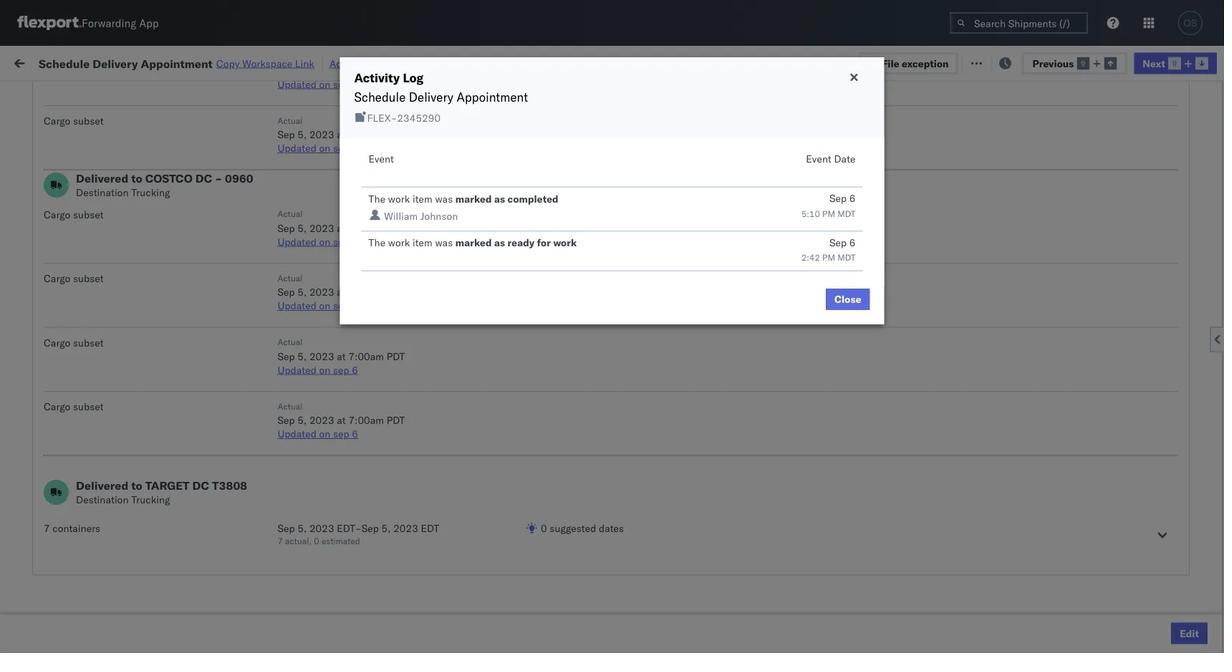 Task type: describe. For each thing, give the bounding box(es) containing it.
madrid,
[[107, 238, 142, 250]]

4 subset from the top
[[73, 337, 104, 349]]

5 cargo subset from the top
[[44, 401, 104, 413]]

delivery up "mode"
[[409, 89, 454, 105]]

containers
[[53, 522, 100, 535]]

tghu6680920
[[1026, 105, 1097, 117]]

proof
[[68, 451, 92, 464]]

ca inside 'button'
[[173, 262, 186, 274]]

studio
[[532, 231, 561, 244]]

my
[[14, 52, 37, 72]]

4 resize handle column header from the left
[[507, 111, 525, 654]]

pickup for 1st schedule pickup from los angeles, ca link from the bottom
[[78, 507, 109, 520]]

aug left 19,
[[308, 137, 327, 149]]

integration for flex-2389690
[[625, 326, 674, 338]]

pickup for schedule pickup from los angeles, ca link related to unknown
[[78, 349, 109, 362]]

schedule delivery appointment link for schedule delivery appointment button to the middle
[[33, 324, 176, 339]]

5 subset from the top
[[73, 401, 104, 413]]

mbl/mawb
[[1119, 117, 1171, 128]]

schedule delivery appointment link for topmost schedule delivery appointment button
[[30, 198, 173, 212]]

from up amsterdam
[[111, 349, 132, 362]]

taiwan
[[937, 326, 968, 338]]

1 sep from the top
[[333, 78, 349, 91]]

6 updated on sep 6 button from the top
[[278, 428, 358, 441]]

marked for marked as completed
[[456, 192, 492, 205]]

pm right 4:00
[[255, 420, 271, 433]]

los down confirm pickup from los angeles, ca 'button'
[[135, 286, 151, 299]]

4 7:00am from the top
[[349, 415, 384, 427]]

os button
[[1174, 6, 1207, 39]]

delivery up schedule pickup from madrid– barajas airport, madrid, spain
[[75, 199, 112, 211]]

2 subset from the top
[[73, 209, 104, 221]]

2:42
[[802, 252, 820, 263]]

aug right 'due'
[[766, 57, 785, 69]]

12:59 up t3808
[[231, 452, 259, 464]]

12:59 left mst,
[[231, 294, 259, 307]]

schedule delivery appointment up confirm pickup from new york, ny / newark, nj
[[30, 546, 173, 558]]

actual for third updated on sep 6 button from the bottom
[[278, 273, 303, 284]]

pm inside sep 6 2:42 pm mdt
[[823, 252, 836, 263]]

apple for 12:59 am mdt, aug 30, 2023
[[532, 200, 558, 212]]

import
[[121, 56, 153, 68]]

1 on from the left
[[655, 326, 669, 338]]

4 updated on sep 6 button from the top
[[278, 300, 358, 312]]

1919147
[[822, 294, 865, 307]]

2 ag from the left
[[765, 326, 779, 338]]

mdt, down the 4:00 pm mdt, jun 11, 2023
[[280, 452, 305, 464]]

ocean fcl for vandelay
[[439, 263, 489, 275]]

0 suggested dates
[[541, 522, 624, 535]]

0 horizontal spatial edt
[[337, 522, 355, 535]]

1 resize handle column header from the left
[[205, 111, 222, 654]]

filters
[[706, 55, 735, 68]]

5 resize handle column header from the left
[[600, 111, 618, 654]]

at down 3:59 pm mdt, may 9, 2023
[[337, 415, 346, 427]]

mode
[[439, 117, 461, 128]]

mdt for sep 6 2:42 pm mdt
[[838, 252, 856, 263]]

0 vertical spatial 0
[[541, 522, 547, 535]]

5:10
[[802, 208, 820, 219]]

flex- for flex-2258423
[[791, 231, 822, 244]]

1 ag from the left
[[672, 326, 686, 338]]

26,
[[324, 105, 339, 118]]

pudong for 2342348
[[928, 452, 962, 464]]

2 updated on sep 6 button from the top
[[278, 142, 358, 155]]

confirm pickup from new york, ny / newark, nj link
[[16, 569, 206, 598]]

schedule pickup from los angeles international airport
[[33, 160, 190, 187]]

port
[[924, 117, 941, 128]]

jun for 11,
[[301, 420, 317, 433]]

close
[[835, 293, 862, 305]]

delivered to target dc t3808 destination trucking
[[76, 479, 247, 506]]

6 sep from the top
[[333, 428, 349, 441]]

actual for fourth updated on sep 6 button from the bottom of the page
[[278, 209, 303, 220]]

upload proof of delivery
[[33, 451, 144, 464]]

5 unknown from the top
[[231, 578, 276, 590]]

0 vertical spatial upload customs clearance documents button
[[33, 475, 204, 505]]

10:58 am mdt, jul 26, 2023
[[231, 105, 367, 118]]

delivery down workitem 'button'
[[72, 136, 109, 148]]

0 inside sep 5, 2023 edt - sep 5, 2023 edt 7 actual, 0 estimated
[[314, 536, 319, 547]]

lagerfeld
[[769, 389, 811, 401]]

5 cargo from the top
[[44, 401, 70, 413]]

international for 3:59 pm mdt, may 9, 2023
[[965, 389, 1023, 401]]

work right for
[[553, 236, 577, 249]]

abcd1234560
[[1026, 262, 1097, 275]]

studio apparel
[[532, 231, 599, 244]]

integration test account - karl lagerfeld
[[625, 389, 811, 401]]

flex- up 10:00am
[[367, 112, 397, 124]]

apple for 12:59 am mdt, sep 15, 2023
[[532, 452, 558, 464]]

item for marked as ready for work
[[413, 236, 433, 249]]

activity down the track
[[354, 70, 400, 85]]

haarlemmermeer,
[[76, 395, 157, 408]]

default
[[669, 55, 703, 68]]

airport,
[[70, 238, 104, 250]]

william johnson
[[384, 210, 458, 222]]

schedule delivery appointment link for schedule delivery appointment button to the bottom
[[30, 545, 173, 559]]

from down delivered to target dc t3808 destination trucking
[[111, 507, 132, 520]]

4 unknown from the top
[[231, 357, 276, 370]]

759 at risk
[[263, 56, 313, 68]]

0 vertical spatial upload customs clearance documents
[[33, 412, 157, 439]]

apple so storage (do not use) for 12:59 am mdt, aug 30, 2023
[[532, 200, 686, 212]]

upload proof of delivery button
[[33, 450, 144, 466]]

1 horizontal spatial 2345290
[[822, 200, 865, 212]]

schiphol,
[[30, 395, 73, 408]]

5 updated from the top
[[278, 364, 317, 377]]

schedule for schedule pickup from los angeles, ca link corresponding to 12:59 am mst, feb 28, 2023
[[33, 286, 75, 299]]

on right the 205
[[350, 56, 362, 68]]

bosch ocean test
[[532, 515, 614, 527]]

account for flex-2130497
[[698, 389, 736, 401]]

workspace
[[242, 57, 293, 70]]

flex-1857563
[[791, 168, 865, 181]]

johnson
[[421, 210, 458, 222]]

upload for upload customs clearance documents link related to the top upload customs clearance documents button
[[33, 475, 66, 488]]

upload for bottommost upload customs clearance documents button upload customs clearance documents link
[[16, 609, 48, 621]]

to for target
[[131, 479, 142, 493]]

shanghai, for tghu6680920
[[883, 105, 928, 118]]

2 vertical spatial upload customs clearance documents
[[16, 609, 194, 621]]

on up '9,' on the left bottom of page
[[319, 364, 331, 377]]

flex-1919147
[[791, 294, 865, 307]]

flex- for flex-2318555
[[791, 137, 822, 149]]

6 inside actual sep 5, 2023 at 10:00am edt updated on sep 6
[[352, 142, 358, 155]]

3 cargo subset from the top
[[44, 273, 104, 285]]

1 unknown from the top
[[231, 168, 276, 181]]

the work item was marked as ready for work
[[369, 236, 577, 249]]

account for flex-2318555
[[698, 137, 736, 149]]

mdt, left estimated
[[280, 546, 305, 559]]

6 inside sep 6 5:10 pm mdt
[[850, 192, 856, 205]]

confirm for confirm pickup from new york, ny / newark, nj
[[16, 570, 52, 583]]

(0)
[[232, 56, 251, 68]]

1 ocean fcl from the top
[[439, 105, 489, 118]]

suitsupply
[[748, 137, 796, 149]]

apple so storage (do not use) down integration test account - karl lagerfeld
[[625, 452, 779, 464]]

from inside confirm pickup from new york, ny / newark, nj
[[89, 570, 109, 583]]

12:59 am mdt, aug 30, 2023 for schedule delivery appointment link corresponding to topmost schedule delivery appointment button
[[231, 200, 372, 212]]

costco
[[145, 171, 193, 186]]

actual sep 5, 2023 at 10:00am edt updated on sep 6
[[278, 115, 411, 155]]

item for marked as completed
[[413, 192, 433, 205]]

aug down 12:00 am mdt, aug 19, 2023
[[308, 200, 327, 212]]

1 shanghai pudong international airport from the top
[[883, 200, 1057, 212]]

due aug 30, 12:59 am
[[745, 57, 853, 69]]

on down the 205
[[319, 78, 331, 91]]

risk
[[296, 56, 313, 68]]

angeles, inside 'button'
[[131, 262, 170, 274]]

at left william
[[337, 222, 346, 235]]

pickup for schedule pickup from los angeles international airport link
[[78, 160, 109, 173]]

actual for 2nd updated on sep 6 button from the bottom of the page
[[278, 337, 303, 348]]

delivered to target dc t3808 button
[[76, 479, 247, 493]]

newark,
[[16, 584, 53, 597]]

/
[[176, 570, 182, 583]]

4 cargo from the top
[[44, 337, 70, 349]]

1 cargo subset from the top
[[44, 115, 104, 128]]

1 fcl from the top
[[471, 105, 489, 118]]

message
[[192, 56, 232, 68]]

flex- for flex-1857563
[[791, 168, 822, 181]]

next
[[1143, 57, 1166, 69]]

1 vertical spatial upload customs clearance documents
[[33, 475, 157, 502]]

(do for 12:59 am mdt, sep 15, 2023
[[614, 452, 635, 464]]

schedule pickup from los angeles international airport link
[[33, 159, 204, 188]]

5 updated on sep 6 button from the top
[[278, 364, 358, 377]]

gvcu5265864
[[1026, 578, 1097, 590]]

confirm for confirm pickup from los angeles, ca
[[16, 262, 52, 274]]

1 horizontal spatial file
[[980, 56, 998, 68]]

0 horizontal spatial file
[[882, 57, 900, 69]]

sep inside actual sep 5, 2023 at 10:00am edt updated on sep 6
[[333, 142, 349, 155]]

integration for flex-2318555
[[625, 137, 674, 149]]

0 vertical spatial schedule delivery appointment button
[[30, 198, 173, 214]]

- inside sep 5, 2023 edt - sep 5, 2023 edt 7 actual, 0 estimated
[[355, 522, 362, 535]]

- inside delivered to costco dc - 0960 destination trucking
[[215, 171, 222, 186]]

international inside schedule pickup from los angeles international airport
[[33, 174, 91, 187]]

cargo for third updated on sep 6 button from the bottom
[[44, 273, 70, 285]]

feb
[[307, 294, 325, 307]]

12:59 am mst, feb 28, 2023
[[231, 294, 370, 307]]

6 inside sep 6 2:42 pm mdt
[[850, 236, 856, 248]]

airport inside schedule pickup from los angeles international airport
[[94, 174, 125, 187]]

exception:
[[30, 97, 78, 110]]

2389690
[[822, 326, 865, 338]]

my work
[[14, 52, 78, 72]]

6 unknown from the top
[[231, 609, 276, 622]]

flex- for flex-2345290
[[791, 200, 822, 212]]

1 integration test account - on ag from the left
[[532, 326, 686, 338]]

0 vertical spatial upload customs clearance documents link
[[33, 412, 204, 440]]

ocean lcl for vandelay
[[439, 609, 488, 622]]

integration for flex-2130497
[[625, 389, 674, 401]]

205 on track
[[329, 56, 388, 68]]

7 resize handle column header from the left
[[858, 111, 876, 654]]

storage down integration test account - karl lagerfeld
[[670, 452, 705, 464]]

3 resize handle column header from the left
[[414, 111, 431, 654]]

test for 3:59 pm mdt, may 9, 2023
[[677, 389, 696, 401]]

1 shanghai from the top
[[883, 200, 925, 212]]

3 7:00am from the top
[[349, 350, 384, 363]]

2 actual sep 5, 2023 at 7:00am pdt updated on sep 6 from the top
[[278, 273, 405, 312]]

lading
[[148, 97, 178, 110]]

dc for t3808
[[192, 479, 209, 493]]

flex-2318555
[[791, 137, 865, 149]]

on up feb
[[319, 236, 331, 248]]

3 shanghai, from the top
[[883, 609, 928, 622]]

of inside button
[[95, 451, 104, 464]]

at left risk
[[284, 56, 293, 68]]

1 updated on sep 6 button from the top
[[278, 78, 358, 91]]

1 vertical spatial upload customs clearance documents button
[[16, 608, 194, 624]]

airport for 12:59 am mdt, sep 15, 2023
[[1026, 452, 1057, 464]]

test for 12:00 am mdt, aug 19, 2023
[[677, 137, 696, 149]]

3:59
[[231, 389, 253, 401]]

edit
[[1180, 628, 1200, 640]]

flex-1662119
[[791, 263, 865, 275]]

3 updated from the top
[[278, 236, 317, 248]]

os
[[1184, 18, 1198, 28]]

reset to default filters
[[627, 55, 735, 68]]

1 pudong from the top
[[928, 200, 962, 212]]

on up 12:59 am mdt, sep 15, 2023
[[319, 428, 331, 441]]

1 subset from the top
[[73, 115, 104, 128]]

0 vertical spatial 30,
[[788, 57, 803, 69]]

batch
[[1145, 56, 1173, 68]]

28,
[[327, 294, 343, 307]]

ocean lcl for integration test account - on ag
[[439, 326, 488, 338]]

flex- for flex-2397337
[[791, 609, 822, 622]]

on right mst,
[[319, 300, 331, 312]]

15, for sep
[[328, 452, 344, 464]]

amsterdam
[[126, 381, 179, 393]]

10 resize handle column header from the left
[[1199, 111, 1216, 654]]

los up amsterdam
[[135, 349, 151, 362]]

vandelay for --
[[532, 609, 573, 622]]

schedule delivery appointment down confirm pickup from los angeles, ca 'button'
[[33, 325, 176, 338]]

china for abcd1234560
[[931, 263, 958, 275]]

track
[[364, 56, 388, 68]]

work for the work item was marked as ready for work
[[388, 236, 410, 249]]

madrid–
[[135, 223, 172, 236]]

lcl for integration test account - on ag
[[471, 326, 488, 338]]

activity log up updated on sep 6
[[330, 57, 383, 70]]

close button
[[826, 289, 870, 310]]

mdt, down 10:58 am mdt, jul 26, 2023
[[280, 137, 305, 149]]

shanghai for 2342348
[[883, 452, 925, 464]]

vandelay west
[[625, 263, 692, 275]]

copy workspace link button
[[216, 57, 314, 70]]

Search Shipments (/) text field
[[950, 12, 1088, 34]]

mbl/mawb numbers button
[[1112, 114, 1225, 128]]

1 vertical spatial schedule delivery appointment button
[[33, 324, 176, 340]]

spain
[[145, 238, 171, 250]]

sep inside actual sep 5, 2023 at 10:00am edt updated on sep 6
[[278, 129, 295, 141]]

ca up the schiphol,
[[33, 364, 47, 376]]

schedule for schedule delivery appointment button to the middle's schedule delivery appointment link
[[33, 325, 75, 338]]

air for unknown
[[439, 231, 452, 244]]

sep 6 5:10 pm mdt
[[802, 192, 856, 219]]

1 horizontal spatial exception
[[1000, 56, 1047, 68]]

mdt, left jul
[[280, 105, 305, 118]]

2 resize handle column header from the left
[[364, 111, 381, 654]]

delivery down confirm pickup from los angeles, ca 'button'
[[78, 325, 115, 338]]

so for 12:59 am mdt, sep 15, 2023
[[561, 452, 574, 464]]

jul
[[308, 105, 321, 118]]

mdt, down mst,
[[280, 326, 305, 338]]

schedule for schedule delivery appointment link corresponding to topmost schedule delivery appointment button
[[30, 199, 72, 211]]

schedule delivery appointment up schedule pickup from madrid– barajas airport, madrid, spain
[[30, 199, 173, 211]]

los right 1857563
[[883, 168, 899, 181]]

use) for 12:59 am mdt, aug 30, 2023
[[660, 200, 686, 212]]

fcl for vandelay
[[471, 263, 489, 275]]

3 actual sep 5, 2023 at 7:00am pdt updated on sep 6 from the top
[[278, 337, 405, 377]]

exception: missing bill of lading numbers
[[30, 97, 178, 124]]

pm inside sep 6 5:10 pm mdt
[[823, 208, 836, 219]]

los down delivered to target dc t3808 destination trucking
[[135, 507, 151, 520]]

3 schedule pickup from los angeles, ca from the top
[[33, 507, 193, 534]]

2 pdt from the top
[[387, 286, 405, 299]]

upload customs clearance documents link for bottommost upload customs clearance documents button
[[16, 608, 194, 622]]

was for marked as ready for work
[[435, 236, 453, 249]]

lcl for vandelay
[[471, 609, 488, 622]]

2 cargo subset from the top
[[44, 209, 104, 221]]

completed
[[508, 192, 559, 205]]

ca down barajas
[[33, 301, 47, 313]]

flex-2397337
[[791, 609, 865, 622]]

0 horizontal spatial flex-2345290
[[367, 112, 441, 124]]

due
[[745, 57, 764, 69]]

from down confirm pickup from los angeles, ca 'button'
[[111, 286, 132, 299]]

delivery down containers on the left bottom
[[75, 546, 112, 558]]

12:59 am mdt, jun 15, 2023
[[231, 326, 370, 338]]

at right feb
[[337, 286, 346, 299]]

mdt, down 3:59 pm mdt, may 9, 2023
[[273, 420, 298, 433]]

appointment for schedule delivery appointment link corresponding to topmost schedule delivery appointment button
[[114, 199, 173, 211]]

integration test account - swarovski
[[625, 578, 793, 590]]

cargo for fourth updated on sep 6 button from the bottom of the page
[[44, 209, 70, 221]]



Task type: vqa. For each thing, say whether or not it's contained in the screenshot.
FLEX-1459871
no



Task type: locate. For each thing, give the bounding box(es) containing it.
confirm pickup from los angeles, ca button
[[16, 261, 186, 277]]

flex- for flex-2130497
[[791, 389, 822, 401]]

1 as from the top
[[494, 192, 505, 205]]

1 vertical spatial 12:59 am mdt, aug 30, 2023
[[231, 546, 372, 559]]

shanghai
[[883, 200, 925, 212], [883, 389, 925, 401], [883, 452, 925, 464]]

airport inside the confirm pickup from amsterdam airport schiphol, haarlemmermeer, netherlands
[[181, 381, 213, 393]]

0 vertical spatial clearance
[[111, 412, 157, 425]]

5 actual from the top
[[278, 401, 303, 412]]

airport
[[94, 174, 125, 187], [1026, 200, 1057, 212], [181, 381, 213, 393], [1026, 389, 1057, 401], [1026, 452, 1057, 464]]

target
[[145, 479, 190, 493]]

updated up 12:59 am mst, feb 28, 2023
[[278, 236, 317, 248]]

0 vertical spatial 2345290
[[397, 112, 441, 124]]

delivered inside delivered to target dc t3808 destination trucking
[[76, 479, 128, 493]]

1 vertical spatial customs
[[68, 475, 108, 488]]

1 vertical spatial shanghai
[[883, 389, 925, 401]]

2 integration test account - on ag from the left
[[625, 326, 779, 338]]

use) for 12:59 am mdt, sep 15, 2023
[[660, 452, 686, 464]]

pm right 5:10
[[823, 208, 836, 219]]

storage for 12:59 am mdt, aug 30, 2023
[[577, 200, 612, 212]]

1 event from the left
[[369, 153, 394, 165]]

documents down ny
[[142, 609, 194, 621]]

0 vertical spatial 7
[[44, 522, 50, 535]]

flex- for flex-2248852
[[791, 578, 822, 590]]

1 vertical spatial to
[[131, 171, 142, 186]]

updated on sep 6 button down link
[[278, 78, 358, 91]]

delivery down the forwarding app
[[93, 56, 138, 70]]

updated on sep 6 button up 12:59 am mdt, sep 15, 2023
[[278, 428, 358, 441]]

2 7:00am from the top
[[349, 286, 384, 299]]

schedule pickup from los angeles, ca link for unknown
[[33, 349, 204, 377]]

confirm pickup from new york, ny / newark, nj
[[16, 570, 182, 597]]

event date
[[806, 153, 856, 165]]

1 vertical spatial trucking
[[131, 494, 170, 506]]

mbl/mawb numbers
[[1119, 117, 1210, 128]]

event for event date
[[806, 153, 832, 165]]

3 schedule pickup from los angeles, ca link from the top
[[33, 506, 204, 535]]

sep up 3:59 pm mdt, may 9, 2023
[[333, 364, 349, 377]]

mdt inside sep 6 5:10 pm mdt
[[838, 208, 856, 219]]

mdt for sep 6 5:10 pm mdt
[[838, 208, 856, 219]]

1 china from the top
[[931, 105, 958, 118]]

import work button
[[115, 46, 186, 78]]

mdt, left may
[[273, 389, 298, 401]]

2 unknown from the top
[[231, 231, 276, 244]]

3 updated on sep 6 button from the top
[[278, 236, 358, 248]]

8 resize handle column header from the left
[[1002, 111, 1019, 654]]

los inside 'button'
[[112, 262, 128, 274]]

flex-2258423
[[791, 231, 865, 244]]

1 vertical spatial shanghai, china
[[883, 263, 958, 275]]

flex- down event date
[[791, 168, 822, 181]]

schedule for 1st schedule pickup from los angeles, ca link from the bottom
[[33, 507, 75, 520]]

subset
[[73, 115, 104, 128], [73, 209, 104, 221], [73, 273, 104, 285], [73, 337, 104, 349], [73, 401, 104, 413]]

12:59 down 0960
[[231, 200, 259, 212]]

19,
[[329, 137, 345, 149]]

2 china from the top
[[931, 263, 958, 275]]

pm right the "3:59"
[[255, 389, 271, 401]]

to right reset
[[657, 55, 667, 68]]

pickup
[[78, 160, 109, 173], [78, 223, 109, 236], [55, 262, 86, 274], [78, 286, 109, 299], [78, 349, 109, 362], [69, 381, 100, 393], [78, 507, 109, 520], [55, 570, 86, 583]]

flex-2318555 button
[[768, 133, 868, 153], [768, 133, 868, 153]]

0 horizontal spatial ag
[[672, 326, 686, 338]]

0 horizontal spatial 7
[[44, 522, 50, 535]]

1 horizontal spatial 0
[[541, 522, 547, 535]]

759
[[263, 56, 282, 68]]

0 vertical spatial as
[[494, 192, 505, 205]]

jun down may
[[301, 420, 317, 433]]

from inside schedule pickup from los angeles international airport
[[111, 160, 132, 173]]

1 schedule pickup from los angeles, ca link from the top
[[33, 286, 204, 314]]

1 12:59 am mdt, aug 30, 2023 from the top
[[231, 200, 372, 212]]

2 air from the top
[[439, 200, 452, 212]]

flex- for flex-2342348
[[791, 452, 822, 464]]

confirm inside 'button'
[[16, 262, 52, 274]]

ocean fcl for integration
[[439, 578, 489, 590]]

of inside exception: missing bill of lading numbers
[[136, 97, 145, 110]]

1 vertical spatial marked
[[456, 236, 492, 249]]

confirm pickup from los angeles, ca
[[16, 262, 186, 274]]

destination inside delivered to target dc t3808 destination trucking
[[76, 494, 129, 506]]

ocean fcl for -
[[439, 515, 489, 527]]

airport for 12:59 am mdt, aug 30, 2023
[[1026, 200, 1057, 212]]

0 vertical spatial delivered
[[76, 171, 128, 186]]

0 horizontal spatial exception
[[902, 57, 949, 69]]

barajas
[[33, 238, 67, 250]]

the up william
[[369, 192, 386, 205]]

flex- down flex-2248852
[[791, 609, 822, 622]]

0 vertical spatial shanghai,
[[883, 105, 928, 118]]

pickup inside schedule pickup from los angeles international airport
[[78, 160, 109, 173]]

4 actual sep 5, 2023 at 7:00am pdt updated on sep 6 from the top
[[278, 401, 405, 441]]

exception down search shipments (/) text field
[[1000, 56, 1047, 68]]

file down search shipments (/) text field
[[980, 56, 998, 68]]

0 vertical spatial shanghai
[[883, 200, 925, 212]]

upload for upload proof of delivery link
[[33, 451, 66, 464]]

ny
[[160, 570, 174, 583]]

flexport. image
[[17, 16, 82, 30]]

1 trucking from the top
[[131, 186, 170, 199]]

0 right actual,
[[314, 536, 319, 547]]

0 vertical spatial destination
[[76, 186, 129, 199]]

1 horizontal spatial of
[[136, 97, 145, 110]]

schedule pickup from los angeles, ca down confirm pickup from los angeles, ca 'button'
[[33, 286, 193, 313]]

0 horizontal spatial 2345290
[[397, 112, 441, 124]]

at inside actual sep 5, 2023 at 10:00am edt updated on sep 6
[[337, 129, 346, 141]]

cargo for 5th updated on sep 6 button from the bottom of the page
[[44, 115, 70, 128]]

marked down johnson
[[456, 236, 492, 249]]

2 item from the top
[[413, 236, 433, 249]]

apple
[[532, 200, 558, 212], [532, 452, 558, 464], [625, 452, 651, 464]]

upload customs clearance documents up upload proof of delivery
[[33, 412, 157, 439]]

3 shanghai, china from the top
[[883, 609, 958, 622]]

west
[[669, 263, 692, 275]]

upload inside button
[[33, 451, 66, 464]]

upload down newark,
[[16, 609, 48, 621]]

shanghai pudong international airport for flex-2342348
[[883, 452, 1057, 464]]

the for the work item was marked as ready for work
[[369, 236, 386, 249]]

3 actual from the top
[[278, 273, 303, 284]]

numbers right mbl/mawb
[[1173, 117, 1210, 128]]

2 vertical spatial shanghai, china
[[883, 609, 958, 622]]

4 pdt from the top
[[387, 415, 405, 427]]

0 vertical spatial dc
[[195, 171, 212, 186]]

2318555
[[822, 137, 865, 149]]

0 vertical spatial schedule pickup from los angeles, ca link
[[33, 286, 204, 314]]

from up the "haarlemmermeer,"
[[103, 381, 124, 393]]

schedule for schedule pickup from madrid– barajas airport, madrid, spain link
[[33, 223, 75, 236]]

1 7:00am from the top
[[349, 222, 384, 235]]

destination up containers on the left bottom
[[76, 494, 129, 506]]

test for unknown
[[677, 578, 696, 590]]

30, for schedule delivery appointment link for schedule delivery appointment button to the bottom
[[329, 546, 345, 559]]

9 resize handle column header from the left
[[1095, 111, 1112, 654]]

2 sep from the top
[[333, 142, 349, 155]]

2 shanghai pudong international airport from the top
[[883, 389, 1057, 401]]

delivered for costco
[[76, 171, 128, 186]]

0 vertical spatial of
[[136, 97, 145, 110]]

vandelay
[[532, 263, 573, 275], [625, 263, 666, 275], [532, 609, 573, 622]]

suggested
[[550, 522, 596, 535]]

4 sep from the top
[[333, 300, 349, 312]]

1 destination from the top
[[76, 186, 129, 199]]

0 horizontal spatial of
[[95, 451, 104, 464]]

1 vertical spatial of
[[95, 451, 104, 464]]

1:00
[[231, 483, 253, 496]]

1 vertical spatial 0
[[314, 536, 319, 547]]

2 schedule pickup from los angeles, ca link from the top
[[33, 349, 204, 377]]

los left angeles
[[135, 160, 151, 173]]

9,
[[323, 389, 333, 401]]

2 was from the top
[[435, 236, 453, 249]]

aug down 1:00 am mdt, sep 11, 2023
[[308, 546, 327, 559]]

customs down nj
[[51, 609, 91, 621]]

pm
[[823, 208, 836, 219], [823, 252, 836, 263], [255, 389, 271, 401], [255, 420, 271, 433]]

0 vertical spatial customs
[[68, 412, 108, 425]]

4:00
[[231, 420, 253, 433]]

flex-2248852
[[791, 578, 865, 590]]

2 vertical spatial pudong
[[928, 452, 962, 464]]

to left 'target'
[[131, 479, 142, 493]]

customs for the top upload customs clearance documents button
[[68, 475, 108, 488]]

updated on sep 6 button
[[278, 78, 358, 91], [278, 142, 358, 155], [278, 236, 358, 248], [278, 300, 358, 312], [278, 364, 358, 377], [278, 428, 358, 441]]

upload customs clearance documents link down the "haarlemmermeer,"
[[33, 412, 204, 440]]

work up william
[[388, 192, 410, 205]]

12:59 left actual,
[[231, 546, 259, 559]]

schedule pickup from los angeles, ca link up confirm pickup from amsterdam airport schiphol, haarlemmermeer, netherlands button
[[33, 349, 204, 377]]

confirm inside the confirm pickup from amsterdam airport schiphol, haarlemmermeer, netherlands
[[30, 381, 67, 393]]

pickup inside the confirm pickup from amsterdam airport schiphol, haarlemmermeer, netherlands
[[69, 381, 100, 393]]

dates
[[599, 522, 624, 535]]

ca left containers on the left bottom
[[33, 521, 47, 534]]

2 horizontal spatial edt
[[421, 522, 439, 535]]

so for 12:59 am mdt, aug 30, 2023
[[561, 200, 574, 212]]

apple so storage (do not use) up dates
[[532, 452, 686, 464]]

delivery inside button
[[107, 451, 144, 464]]

pudong
[[928, 200, 962, 212], [928, 389, 962, 401], [928, 452, 962, 464]]

1 vertical spatial flex-2345290
[[791, 200, 865, 212]]

shanghai, china
[[883, 105, 958, 118], [883, 263, 958, 275], [883, 609, 958, 622]]

missing
[[81, 97, 116, 110]]

work up by:
[[41, 52, 78, 72]]

customs for bottommost upload customs clearance documents button
[[51, 609, 91, 621]]

documents for the top upload customs clearance documents button
[[33, 490, 85, 502]]

1 schedule pickup from los angeles, ca from the top
[[33, 286, 193, 313]]

work for the work item was marked as completed
[[388, 192, 410, 205]]

schedule delivery appointment button down confirm pickup from los angeles, ca 'button'
[[33, 324, 176, 340]]

2342348
[[822, 452, 865, 464]]

to inside reset to default filters button
[[657, 55, 667, 68]]

schedule pickup from los angeles, ca link down confirm pickup from los angeles, ca 'button'
[[33, 286, 204, 314]]

of right bill
[[136, 97, 145, 110]]

2 vertical spatial 30,
[[329, 546, 345, 559]]

3 sep from the top
[[333, 236, 349, 248]]

1 vertical spatial schedule pickup from los angeles, ca
[[33, 349, 193, 376]]

7 containers
[[44, 522, 100, 535]]

0 vertical spatial trucking
[[131, 186, 170, 199]]

schedule inside schedule pickup from los angeles international airport
[[33, 160, 75, 173]]

delivery right proof
[[107, 451, 144, 464]]

storage for 12:59 am mdt, sep 15, 2023
[[577, 452, 612, 464]]

2 trucking from the top
[[131, 494, 170, 506]]

resize handle column header
[[205, 111, 222, 654], [364, 111, 381, 654], [414, 111, 431, 654], [507, 111, 525, 654], [600, 111, 618, 654], [744, 111, 761, 654], [858, 111, 876, 654], [1002, 111, 1019, 654], [1095, 111, 1112, 654], [1199, 111, 1216, 654]]

delivered inside delivered to costco dc - 0960 destination trucking
[[76, 171, 128, 186]]

0 left suggested
[[541, 522, 547, 535]]

reset to default filters button
[[619, 51, 743, 73]]

airport for 3:59 pm mdt, may 9, 2023
[[1026, 389, 1057, 401]]

unknown
[[231, 168, 276, 181], [231, 231, 276, 244], [231, 263, 276, 275], [231, 357, 276, 370], [231, 578, 276, 590], [231, 609, 276, 622]]

pickup for schedule pickup from madrid– barajas airport, madrid, spain link
[[78, 223, 109, 236]]

international for 12:59 am mdt, sep 15, 2023
[[965, 452, 1023, 464]]

3:59 pm mdt, may 9, 2023
[[231, 389, 360, 401]]

4 air from the top
[[439, 389, 452, 401]]

0 vertical spatial china
[[931, 105, 958, 118]]

4 fcl from the top
[[471, 578, 489, 590]]

workitem button
[[9, 114, 208, 128]]

pudong for 2130497
[[928, 389, 962, 401]]

to inside delivered to target dc t3808 destination trucking
[[131, 479, 142, 493]]

upload customs clearance documents
[[33, 412, 157, 439], [33, 475, 157, 502], [16, 609, 194, 621]]

schedule delivery appointment button up schedule pickup from madrid– barajas airport, madrid, spain
[[30, 198, 173, 214]]

cargo up the schiphol,
[[44, 337, 70, 349]]

0 vertical spatial flex-2345290
[[367, 112, 441, 124]]

angeles
[[154, 160, 190, 173]]

ocean fcl
[[439, 105, 489, 118], [439, 263, 489, 275], [439, 515, 489, 527], [439, 578, 489, 590]]

air for 12:00 am mdt, aug 19, 2023
[[439, 137, 452, 149]]

1 actual sep 5, 2023 at 7:00am pdt updated on sep 6 from the top
[[278, 209, 405, 248]]

5 air from the top
[[439, 452, 452, 464]]

as left completed
[[494, 192, 505, 205]]

nj
[[56, 584, 67, 597]]

2 vertical spatial china
[[931, 609, 958, 622]]

shanghai for 2130497
[[883, 389, 925, 401]]

1 item from the top
[[413, 192, 433, 205]]

2 delivered from the top
[[76, 479, 128, 493]]

2 ocean lcl from the top
[[439, 609, 488, 622]]

2 shanghai, china from the top
[[883, 263, 958, 275]]

1 vertical spatial schedule delivery appointment link
[[33, 324, 176, 339]]

1 vertical spatial shanghai,
[[883, 263, 928, 275]]

0 vertical spatial item
[[413, 192, 433, 205]]

0 vertical spatial mdt
[[838, 208, 856, 219]]

international
[[33, 174, 91, 187], [965, 200, 1023, 212], [965, 389, 1023, 401], [965, 452, 1023, 464]]

activity log button
[[330, 54, 383, 72]]

15, for jun
[[327, 326, 342, 338]]

0 vertical spatial marked
[[456, 192, 492, 205]]

from inside the confirm pickup from amsterdam airport schiphol, haarlemmermeer, netherlands
[[103, 381, 124, 393]]

by:
[[52, 88, 66, 100]]

2 vertical spatial shanghai pudong international airport
[[883, 452, 1057, 464]]

snooze
[[388, 117, 417, 128]]

activity log down the track
[[354, 70, 424, 85]]

schedule pickup from los angeles, ca up the "haarlemmermeer,"
[[33, 349, 193, 376]]

clearance for the top upload customs clearance documents button
[[111, 475, 157, 488]]

1 cargo from the top
[[44, 115, 70, 128]]

appointment
[[141, 56, 213, 70], [457, 89, 528, 105], [114, 199, 173, 211], [117, 325, 176, 338], [114, 546, 173, 558]]

2 on from the left
[[748, 326, 763, 338]]

1 pdt from the top
[[387, 222, 405, 235]]

1 vertical spatial clearance
[[111, 475, 157, 488]]

ca down departure port button in the top right of the page
[[943, 168, 957, 181]]

3 unknown from the top
[[231, 263, 276, 275]]

shanghai, china down the bangkok, thailand
[[883, 609, 958, 622]]

3 pdt from the top
[[387, 350, 405, 363]]

apple so storage (do not use)
[[532, 200, 686, 212], [532, 452, 686, 464], [625, 452, 779, 464]]

(do
[[614, 200, 635, 212], [614, 452, 635, 464], [707, 452, 728, 464]]

15, down 28,
[[327, 326, 342, 338]]

actual for first updated on sep 6 button from the bottom of the page
[[278, 401, 303, 412]]

flex- up flex-2397337
[[791, 578, 822, 590]]

shanghai, for abcd1234560
[[883, 263, 928, 275]]

delivery
[[93, 56, 138, 70], [409, 89, 454, 105], [72, 136, 109, 148], [75, 199, 112, 211], [78, 325, 115, 338], [107, 451, 144, 464], [75, 546, 112, 558]]

test for 12:59 am mdt, jun 15, 2023
[[677, 326, 696, 338]]

1 horizontal spatial ag
[[765, 326, 779, 338]]

file up departure
[[882, 57, 900, 69]]

jun
[[308, 326, 324, 338], [301, 420, 317, 433]]

3 shanghai from the top
[[883, 452, 925, 464]]

shanghai,
[[883, 105, 928, 118], [883, 263, 928, 275], [883, 609, 928, 622]]

2 the from the top
[[369, 236, 386, 249]]

marked for marked as ready for work
[[456, 236, 492, 249]]

2 12:59 am mdt, aug 30, 2023 from the top
[[231, 546, 372, 559]]

updated on sep 6
[[278, 78, 358, 91]]

trucking inside delivered to target dc t3808 destination trucking
[[131, 494, 170, 506]]

(do for 12:59 am mdt, aug 30, 2023
[[614, 200, 635, 212]]

pickup inside confirm pickup from new york, ny / newark, nj
[[55, 570, 86, 583]]

schedule pickup from los angeles, ca link for 12:59 am mst, feb 28, 2023
[[33, 286, 204, 314]]

upload customs clearance documents down confirm pickup from new york, ny / newark, nj button
[[16, 609, 194, 621]]

storage
[[577, 200, 612, 212], [577, 452, 612, 464], [670, 452, 705, 464]]

to for costco
[[131, 171, 142, 186]]

schedule pickup from los angeles, ca down delivered to target dc t3808 destination trucking
[[33, 507, 193, 534]]

air
[[439, 137, 452, 149], [439, 200, 452, 212], [439, 231, 452, 244], [439, 389, 452, 401], [439, 452, 452, 464]]

kaohsiung, taiwan
[[883, 326, 968, 338]]

3 china from the top
[[931, 609, 958, 622]]

confirm up the schiphol,
[[30, 381, 67, 393]]

1 mdt from the top
[[838, 208, 856, 219]]

mdt inside sep 6 2:42 pm mdt
[[838, 252, 856, 263]]

confirm for confirm delivery
[[33, 136, 70, 148]]

1 vertical spatial 30,
[[329, 200, 345, 212]]

workitem
[[16, 117, 53, 128]]

3 ocean fcl from the top
[[439, 515, 489, 527]]

1 horizontal spatial flex-2345290
[[791, 200, 865, 212]]

upload
[[33, 412, 66, 425], [33, 451, 66, 464], [33, 475, 66, 488], [16, 609, 48, 621]]

pickup for confirm pickup from los angeles, ca link
[[55, 262, 86, 274]]

the for the work item was marked as completed
[[369, 192, 386, 205]]

3 subset from the top
[[73, 273, 104, 285]]

12:59 up the "3:59"
[[231, 326, 259, 338]]

flex- up 2:42
[[791, 231, 822, 244]]

dc left t3808
[[192, 479, 209, 493]]

2023 inside actual sep 5, 2023 at 10:00am edt updated on sep 6
[[309, 129, 334, 141]]

trucking down 'delivered to target dc t3808' button
[[131, 494, 170, 506]]

trucking inside delivered to costco dc - 0960 destination trucking
[[131, 186, 170, 199]]

bill
[[119, 97, 134, 110]]

3 cargo from the top
[[44, 273, 70, 285]]

5 sep from the top
[[333, 364, 349, 377]]

0 vertical spatial the
[[369, 192, 386, 205]]

fcl for -
[[471, 515, 489, 527]]

previous button
[[1023, 52, 1127, 74]]

1 updated from the top
[[278, 78, 317, 91]]

marked
[[456, 192, 492, 205], [456, 236, 492, 249]]

1 vertical spatial china
[[931, 263, 958, 275]]

12:59 am mdt, sep 15, 2023
[[231, 452, 371, 464]]

2 actual from the top
[[278, 209, 303, 220]]

1 marked from the top
[[456, 192, 492, 205]]

0 horizontal spatial file exception
[[882, 57, 949, 69]]

schedule for schedule pickup from los angeles, ca link related to unknown
[[33, 349, 75, 362]]

upload customs clearance documents link for the top upload customs clearance documents button
[[33, 475, 204, 503]]

flex-2345290 up 10:00am
[[367, 112, 441, 124]]

apple so storage (do not use) for 12:59 am mdt, sep 15, 2023
[[532, 452, 686, 464]]

6 resize handle column header from the left
[[744, 111, 761, 654]]

numbers inside mbl/mawb numbers button
[[1173, 117, 1210, 128]]

flex- right karl
[[791, 389, 822, 401]]

log inside button
[[366, 57, 383, 70]]

international for 12:59 am mdt, aug 30, 2023
[[965, 200, 1023, 212]]

delivered for target
[[76, 479, 128, 493]]

0 horizontal spatial 0
[[314, 536, 319, 547]]

pickup inside 'button'
[[55, 262, 86, 274]]

customs down upload proof of delivery button
[[68, 475, 108, 488]]

flex-2397337 button
[[768, 606, 868, 626], [768, 606, 868, 626]]

to for default
[[657, 55, 667, 68]]

12:59 am mdt, aug 30, 2023 for schedule delivery appointment link for schedule delivery appointment button to the bottom
[[231, 546, 372, 559]]

schedule delivery appointment up "mode"
[[354, 89, 528, 105]]

Search Work text field
[[743, 51, 899, 73]]

air for 3:59 pm mdt, may 9, 2023
[[439, 389, 452, 401]]

1 vertical spatial as
[[494, 236, 505, 249]]

upload for upload customs clearance documents link to the top
[[33, 412, 66, 425]]

4 updated from the top
[[278, 300, 317, 312]]

cargo up barajas
[[44, 209, 70, 221]]

sep inside sep 6 5:10 pm mdt
[[830, 192, 847, 205]]

flex-2258423 button
[[768, 228, 868, 248], [768, 228, 868, 248]]

schedule for schedule pickup from los angeles international airport link
[[33, 160, 75, 173]]

destination inside delivered to costco dc - 0960 destination trucking
[[76, 186, 129, 199]]

activity inside button
[[330, 57, 364, 70]]

2397337
[[822, 609, 865, 622]]

upload customs clearance documents button down upload proof of delivery button
[[33, 475, 204, 505]]

30, for schedule delivery appointment link corresponding to topmost schedule delivery appointment button
[[329, 200, 345, 212]]

1 vertical spatial item
[[413, 236, 433, 249]]

2 vertical spatial schedule pickup from los angeles, ca link
[[33, 506, 204, 535]]

1 vertical spatial lcl
[[471, 609, 488, 622]]

2 vertical spatial shanghai
[[883, 452, 925, 464]]

1 vertical spatial destination
[[76, 494, 129, 506]]

actual inside actual sep 5, 2023 at 10:00am edt updated on sep 6
[[278, 115, 303, 126]]

on up karl
[[748, 326, 763, 338]]

0 vertical spatial shanghai pudong international airport
[[883, 200, 1057, 212]]

2 fcl from the top
[[471, 263, 489, 275]]

2 shanghai, from the top
[[883, 263, 928, 275]]

upload customs clearance documents link down upload proof of delivery button
[[33, 475, 204, 503]]

1 vertical spatial 7
[[278, 536, 283, 547]]

1 vertical spatial the
[[369, 236, 386, 249]]

at down 12:59 am mdt, jun 15, 2023
[[337, 350, 346, 363]]

los inside schedule pickup from los angeles international airport
[[135, 160, 151, 173]]

from inside schedule pickup from madrid– barajas airport, madrid, spain
[[111, 223, 132, 236]]

0 vertical spatial schedule pickup from los angeles, ca
[[33, 286, 193, 313]]

vandelay for vandelay west
[[532, 263, 573, 275]]

upload proof of delivery link
[[33, 450, 144, 465]]

1 horizontal spatial on
[[748, 326, 763, 338]]

dc for -
[[195, 171, 212, 186]]

schedule pickup from los angeles, ca link down 'delivered to target dc t3808' button
[[33, 506, 204, 535]]

dc inside delivered to costco dc - 0960 destination trucking
[[195, 171, 212, 186]]

pickup for "confirm pickup from new york, ny / newark, nj" link
[[55, 570, 86, 583]]

schedule delivery appointment copy workspace link
[[39, 56, 314, 70]]

2 shanghai from the top
[[883, 389, 925, 401]]

0 vertical spatial pudong
[[928, 200, 962, 212]]

jun down feb
[[308, 326, 324, 338]]

actions
[[1182, 117, 1211, 128]]

the
[[369, 192, 386, 205], [369, 236, 386, 249]]

apparel
[[564, 231, 599, 244]]

to inside delivered to costco dc - 0960 destination trucking
[[131, 171, 142, 186]]

flex- up event date
[[791, 137, 822, 149]]

to
[[657, 55, 667, 68], [131, 171, 142, 186], [131, 479, 142, 493]]

import work
[[121, 56, 181, 68]]

shanghai, china up los angeles, ca
[[883, 105, 958, 118]]

12:59 right 'due'
[[806, 57, 834, 69]]

flex- for flex-2389690
[[791, 326, 822, 338]]

flex- up flex-2258423
[[791, 200, 822, 212]]

departure port button
[[876, 114, 1005, 128]]

previous
[[1033, 57, 1074, 69]]

updated up 3:59 pm mdt, may 9, 2023
[[278, 364, 317, 377]]

schedule pickup from madrid– barajas airport, madrid, spain link
[[33, 222, 204, 251]]

2 destination from the top
[[76, 494, 129, 506]]

1 ocean lcl from the top
[[439, 326, 488, 338]]

departure port
[[883, 117, 941, 128]]

confirm up newark,
[[16, 570, 52, 583]]

sep up 28,
[[333, 236, 349, 248]]

0 vertical spatial documents
[[33, 427, 85, 439]]

air for 12:59 am mdt, aug 30, 2023
[[439, 200, 452, 212]]

actual
[[278, 115, 303, 126], [278, 209, 303, 220], [278, 273, 303, 284], [278, 337, 303, 348], [278, 401, 303, 412]]

clearance down confirm pickup from new york, ny / newark, nj button
[[94, 609, 140, 621]]

0 vertical spatial 11,
[[320, 420, 335, 433]]

edt inside actual sep 5, 2023 at 10:00am edt updated on sep 6
[[393, 129, 411, 141]]

1 vertical spatial upload customs clearance documents link
[[33, 475, 204, 503]]

mofu0618318
[[1026, 641, 1099, 653]]

mdt, down 12:59 am mdt, sep 15, 2023
[[274, 483, 299, 496]]

forwarding
[[82, 16, 136, 30]]

mode button
[[431, 114, 510, 128]]

1 vertical spatial dc
[[192, 479, 209, 493]]

from down airport,
[[89, 262, 109, 274]]

11, down 12:59 am mdt, sep 15, 2023
[[322, 483, 338, 496]]

apple so storage (do not use) up apparel
[[532, 200, 686, 212]]

2 vertical spatial documents
[[142, 609, 194, 621]]

numbers down exception:
[[30, 111, 71, 124]]

2 event from the left
[[806, 153, 832, 165]]

2258423
[[822, 231, 865, 244]]

1 horizontal spatial event
[[806, 153, 832, 165]]

event for event
[[369, 153, 394, 165]]

documents for bottommost upload customs clearance documents button
[[142, 609, 194, 621]]

0 vertical spatial 12:59 am mdt, aug 30, 2023
[[231, 200, 372, 212]]

marked up johnson
[[456, 192, 492, 205]]

1 vertical spatial mdt
[[838, 252, 856, 263]]

7 inside sep 5, 2023 edt - sep 5, 2023 edt 7 actual, 0 estimated
[[278, 536, 283, 547]]

for
[[537, 236, 551, 249]]

on down vandelay west
[[655, 326, 669, 338]]

updated on sep 6 button up may
[[278, 364, 358, 377]]

schedule
[[39, 56, 90, 70], [354, 89, 406, 105], [33, 160, 75, 173], [30, 199, 72, 211], [33, 223, 75, 236], [33, 286, 75, 299], [33, 325, 75, 338], [33, 349, 75, 362], [33, 507, 75, 520], [30, 546, 72, 558]]

1 vertical spatial 2345290
[[822, 200, 865, 212]]

2 vertical spatial schedule delivery appointment button
[[30, 545, 173, 561]]

2 updated from the top
[[278, 142, 317, 155]]

ready
[[508, 236, 535, 249]]

mdt up 2258423 at right
[[838, 208, 856, 219]]

4 actual from the top
[[278, 337, 303, 348]]

jun for 15,
[[308, 326, 324, 338]]

appointment for schedule delivery appointment button to the middle's schedule delivery appointment link
[[117, 325, 176, 338]]

1 vertical spatial 11,
[[322, 483, 338, 496]]

11, down '9,' on the left bottom of page
[[320, 420, 335, 433]]

mst,
[[280, 294, 305, 307]]

updated up 12:59 am mdt, jun 15, 2023
[[278, 300, 317, 312]]

from inside 'button'
[[89, 262, 109, 274]]

mdt, down 12:00 am mdt, aug 19, 2023
[[280, 200, 305, 212]]

2 as from the top
[[494, 236, 505, 249]]

sep inside sep 6 2:42 pm mdt
[[830, 236, 847, 248]]

6 updated from the top
[[278, 428, 317, 441]]

air for 12:59 am mdt, sep 15, 2023
[[439, 452, 452, 464]]

not for 12:59 am mdt, aug 30, 2023
[[638, 200, 658, 212]]

flex-1662119 button
[[768, 259, 868, 279], [768, 259, 868, 279]]

1 vertical spatial ocean lcl
[[439, 609, 488, 622]]

4 cargo subset from the top
[[44, 337, 104, 349]]

1 vertical spatial jun
[[301, 420, 317, 433]]

exception: missing bill of lading numbers link
[[30, 96, 215, 125]]

1 was from the top
[[435, 192, 453, 205]]

5,
[[298, 129, 307, 141], [298, 222, 307, 235], [298, 286, 307, 299], [298, 350, 307, 363], [298, 415, 307, 427], [298, 522, 307, 535], [382, 522, 391, 535]]

flex- for flex-1919147
[[791, 294, 822, 307]]

actual for 5th updated on sep 6 button from the bottom of the page
[[278, 115, 303, 126]]

5, inside actual sep 5, 2023 at 10:00am edt updated on sep 6
[[298, 129, 307, 141]]

2 mdt from the top
[[838, 252, 856, 263]]

pickup inside schedule pickup from madrid– barajas airport, madrid, spain
[[78, 223, 109, 236]]

1 vertical spatial 15,
[[328, 452, 344, 464]]

0 horizontal spatial numbers
[[30, 111, 71, 124]]

1 horizontal spatial file exception
[[980, 56, 1047, 68]]

confirm inside confirm pickup from new york, ny / newark, nj
[[16, 570, 52, 583]]

0 horizontal spatial event
[[369, 153, 394, 165]]

schedule for schedule delivery appointment link for schedule delivery appointment button to the bottom
[[30, 546, 72, 558]]

bangkok,
[[883, 578, 925, 590]]

schedule pickup from los angeles, ca for 12:59 am mst, feb 28, 2023
[[33, 286, 193, 313]]

1 horizontal spatial log
[[403, 70, 424, 85]]

3 shanghai pudong international airport from the top
[[883, 452, 1057, 464]]

1 vertical spatial shanghai pudong international airport
[[883, 389, 1057, 401]]

flex-2248852 button
[[768, 574, 868, 594], [768, 574, 868, 594]]

numbers inside exception: missing bill of lading numbers
[[30, 111, 71, 124]]

dc inside delivered to target dc t3808 destination trucking
[[192, 479, 209, 493]]

schedule inside schedule pickup from madrid– barajas airport, madrid, spain
[[33, 223, 75, 236]]

3 air from the top
[[439, 231, 452, 244]]

shanghai pudong international airport for flex-2130497
[[883, 389, 1057, 401]]

account for flex-2389690
[[698, 326, 736, 338]]

1 vertical spatial pudong
[[928, 389, 962, 401]]

ocean
[[439, 105, 468, 118], [439, 263, 468, 275], [439, 326, 468, 338], [439, 515, 468, 527], [563, 515, 592, 527], [439, 578, 468, 590], [439, 609, 468, 622]]

clearance for bottommost upload customs clearance documents button
[[94, 609, 140, 621]]

on inside actual sep 5, 2023 at 10:00am edt updated on sep 6
[[319, 142, 331, 155]]

confirm pickup from amsterdam airport schiphol, haarlemmermeer, netherlands
[[30, 381, 213, 422]]

shanghai, china for abcd1234560
[[883, 263, 958, 275]]

2 vertical spatial schedule delivery appointment link
[[30, 545, 173, 559]]

updated inside actual sep 5, 2023 at 10:00am edt updated on sep 6
[[278, 142, 317, 155]]

11, for jun
[[320, 420, 335, 433]]

1 vertical spatial was
[[435, 236, 453, 249]]

flex- down flex-1919147
[[791, 326, 822, 338]]

0 horizontal spatial log
[[366, 57, 383, 70]]

swarovski
[[748, 578, 793, 590]]



